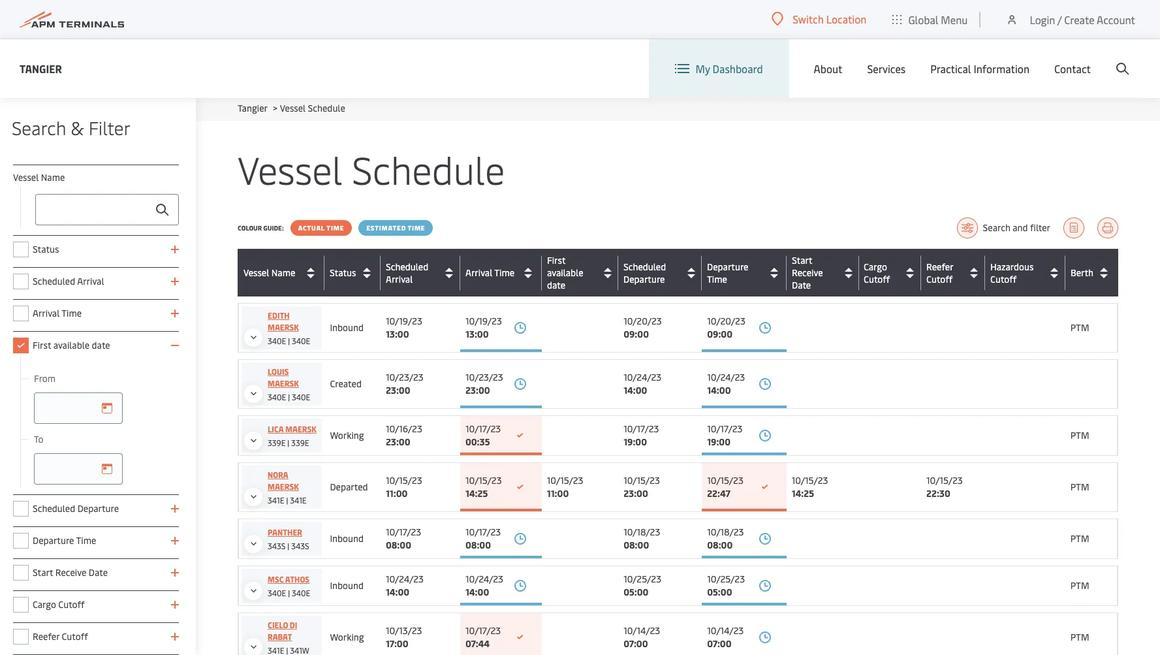Task type: describe. For each thing, give the bounding box(es) containing it.
hazardous cutoff for 'hazardous cutoff' button related to departure time button corresponding to first first available date button from right 'berth' button
[[991, 260, 1034, 285]]

switch location
[[793, 12, 867, 26]]

4 10/15/23 from the left
[[624, 474, 660, 487]]

berth button for departure time button for second first available date button from right
[[1071, 262, 1115, 283]]

estimated
[[367, 223, 406, 233]]

vessel name for status button associated with second first available date button from right
[[244, 266, 295, 279]]

2 10/15/23 14:25 from the left
[[792, 474, 828, 500]]

3 10/15/23 from the left
[[547, 474, 584, 487]]

| for 10/16/23 23:00
[[288, 438, 289, 448]]

>
[[273, 102, 278, 114]]

scheduled arrival for status button related to first first available date button from right
[[386, 260, 429, 285]]

2 13:00 from the left
[[466, 328, 489, 340]]

actual time
[[298, 223, 344, 233]]

cielo di rabat
[[268, 620, 297, 642]]

vessel name for status button related to first first available date button from right
[[244, 266, 295, 279]]

date for departure time button corresponding to first first available date button from right the "start receive date" button
[[792, 279, 811, 291]]

1 10/23/23 23:00 from the left
[[386, 371, 424, 396]]

panther
[[268, 527, 302, 538]]

reefer cutoff for departure time button corresponding to first first available date button from right the "start receive date" button
[[927, 260, 954, 285]]

1 10/23/23 from the left
[[386, 371, 424, 383]]

athos
[[285, 574, 310, 585]]

2 10/19/23 13:00 from the left
[[466, 315, 502, 340]]

created
[[330, 378, 362, 390]]

time for actual time
[[327, 223, 344, 233]]

vessel name button for status button associated with second first available date button from right
[[244, 262, 322, 283]]

scheduled for status button associated with second first available date button from right's scheduled arrival button
[[386, 260, 429, 273]]

1 10/18/23 08:00 from the left
[[624, 526, 661, 551]]

cargo for departure time button corresponding to first first available date button from right the "start receive date" button
[[864, 260, 888, 273]]

information
[[974, 61, 1030, 76]]

To text field
[[34, 453, 123, 485]]

tangier > vessel schedule
[[238, 102, 345, 114]]

departure time button for first first available date button from right
[[707, 260, 784, 285]]

practical information button
[[931, 39, 1030, 98]]

2 08:00 from the left
[[466, 539, 491, 551]]

1 10/17/23 08:00 from the left
[[386, 526, 421, 551]]

340e up louis maersk 340e | 340e
[[292, 336, 310, 346]]

search & filter
[[12, 115, 131, 140]]

1 10/14/23 07:00 from the left
[[624, 624, 661, 650]]

status button for first first available date button from right
[[330, 262, 378, 283]]

340e up lica maersk 339e | 339e
[[292, 392, 310, 402]]

scheduled arrival button for status button related to first first available date button from right
[[386, 260, 457, 285]]

1 11:00 from the left
[[386, 487, 408, 500]]

louis maersk 340e | 340e
[[268, 366, 310, 402]]

340e down msc
[[268, 588, 286, 598]]

10/15/23 22:30
[[927, 474, 963, 500]]

login
[[1030, 12, 1056, 26]]

340e down edith
[[268, 336, 286, 346]]

| inside 'panther 343s | 343s'
[[288, 541, 289, 551]]

1 19:00 from the left
[[624, 436, 647, 448]]

location
[[827, 12, 867, 26]]

22:47
[[707, 487, 731, 500]]

1 339e from the left
[[268, 438, 286, 448]]

1 10/25/23 05:00 from the left
[[624, 573, 662, 598]]

msc
[[268, 574, 284, 585]]

10/17/23 07:44
[[466, 624, 501, 650]]

4 08:00 from the left
[[707, 539, 733, 551]]

louis
[[268, 366, 289, 377]]

start receive date for departure time button corresponding to first first available date button from right the "start receive date" button
[[792, 254, 823, 291]]

1 10/19/23 from the left
[[386, 315, 423, 327]]

1 343s from the left
[[268, 541, 286, 551]]

0 vertical spatial schedule
[[308, 102, 345, 114]]

2 10/25/23 from the left
[[707, 573, 745, 585]]

maersk for departed
[[268, 481, 299, 492]]

search and filter
[[983, 221, 1051, 234]]

2 10/23/23 from the left
[[466, 371, 503, 383]]

search for search & filter
[[12, 115, 66, 140]]

rabat
[[268, 632, 292, 642]]

2 07:00 from the left
[[707, 637, 732, 650]]

From text field
[[34, 393, 123, 424]]

status button for second first available date button from right
[[330, 262, 377, 283]]

7 10/15/23 from the left
[[927, 474, 963, 487]]

1 10/20/23 from the left
[[624, 315, 662, 327]]

2 09:00 from the left
[[707, 328, 733, 340]]

2 10/17/23 19:00 from the left
[[707, 423, 743, 448]]

2 339e from the left
[[291, 438, 309, 448]]

1 horizontal spatial schedule
[[352, 143, 505, 195]]

scheduled for scheduled departure button for departure time button corresponding to first first available date button from right
[[624, 260, 666, 273]]

services
[[868, 61, 906, 76]]

| for 10/15/23 11:00
[[286, 495, 288, 506]]

ptm for 10/18/23
[[1071, 532, 1090, 545]]

edith maersk 340e | 340e
[[268, 310, 310, 346]]

22:30
[[927, 487, 951, 500]]

nora maersk 341e | 341e
[[268, 470, 307, 506]]

1 07:00 from the left
[[624, 637, 648, 650]]

2 10/14/23 07:00 from the left
[[707, 624, 744, 650]]

start receive date for the "start receive date" button associated with departure time button for second first available date button from right
[[792, 254, 823, 291]]

practical information
[[931, 61, 1030, 76]]

10/16/23 23:00
[[386, 423, 422, 448]]

to
[[34, 433, 43, 445]]

1 10/15/23 14:25 from the left
[[466, 474, 502, 500]]

17:00
[[386, 637, 409, 650]]

scheduled departure for scheduled departure button for departure time button corresponding to first first available date button from right
[[624, 260, 666, 285]]

panther 343s | 343s
[[268, 527, 309, 551]]

1 10/17/23 19:00 from the left
[[624, 423, 659, 448]]

scheduled departure button for departure time button corresponding to first first available date button from right
[[624, 260, 699, 285]]

arrival time button for status button associated with second first available date button from right's scheduled arrival button
[[466, 262, 539, 283]]

reefer for reefer cutoff button corresponding to the "start receive date" button associated with departure time button for second first available date button from right
[[927, 260, 954, 273]]

search and filter button
[[957, 217, 1051, 238]]

contact
[[1055, 61, 1091, 76]]

scheduled departure button for departure time button for second first available date button from right
[[624, 260, 699, 285]]

maersk for inbound
[[268, 322, 299, 332]]

10/16/23
[[386, 423, 422, 435]]

2 10/20/23 09:00 from the left
[[707, 315, 746, 340]]

available for first first available date button from right
[[547, 266, 584, 279]]

| for 10/19/23 13:00
[[288, 336, 290, 346]]

vessel name button for status button related to first first available date button from right
[[244, 262, 321, 283]]

msc athos 340e | 340e
[[268, 574, 310, 598]]

1 10/14/23 from the left
[[624, 624, 661, 637]]

departure time button for second first available date button from right
[[707, 260, 784, 285]]

reefer for reefer cutoff button associated with departure time button corresponding to first first available date button from right the "start receive date" button
[[927, 260, 954, 273]]

switch location button
[[772, 12, 867, 26]]

tangier for tangier
[[20, 61, 62, 75]]

1 09:00 from the left
[[624, 328, 649, 340]]

2 19:00 from the left
[[707, 436, 731, 448]]

search for search and filter
[[983, 221, 1011, 234]]

ptm for 10/17/23
[[1071, 429, 1090, 442]]

07:44
[[466, 637, 490, 650]]

&
[[71, 115, 84, 140]]

about button
[[814, 39, 843, 98]]

departed
[[330, 481, 368, 493]]

hazardous for reefer cutoff button associated with departure time button corresponding to first first available date button from right the "start receive date" button
[[991, 260, 1034, 273]]

available for second first available date button from right
[[547, 266, 583, 279]]

colour guide:
[[238, 223, 284, 233]]

reefer cutoff button for departure time button corresponding to first first available date button from right the "start receive date" button
[[927, 260, 982, 285]]

10/13/23
[[386, 624, 422, 637]]

arrival time for scheduled arrival button for status button related to first first available date button from right
[[466, 266, 515, 279]]

status for vessel name "button" corresponding to status button related to first first available date button from right
[[330, 266, 356, 279]]

scheduled arrival button for status button associated with second first available date button from right
[[386, 260, 457, 285]]

1 10/15/23 from the left
[[386, 474, 422, 487]]

practical
[[931, 61, 972, 76]]

1 berth from the left
[[1071, 266, 1094, 279]]

date for the "start receive date" button associated with departure time button for second first available date button from right
[[792, 279, 811, 291]]

cielo di rabat button
[[244, 619, 320, 655]]

1 vertical spatial tangier link
[[238, 102, 267, 114]]

menu
[[941, 12, 968, 26]]

/
[[1058, 12, 1062, 26]]

inbound for 08:00
[[330, 532, 364, 545]]

vessel schedule
[[238, 143, 505, 195]]

2 10/18/23 08:00 from the left
[[707, 526, 744, 551]]

lica maersk 339e | 339e
[[268, 424, 317, 448]]

inbound for 14:00
[[330, 579, 364, 592]]

and
[[1013, 221, 1028, 234]]

start receive date button for departure time button corresponding to first first available date button from right
[[792, 254, 856, 291]]

dashboard
[[713, 61, 763, 76]]

10/15/23 22:47
[[707, 474, 744, 500]]

0 horizontal spatial tangier link
[[20, 60, 62, 77]]

estimated time
[[367, 223, 425, 233]]

edith
[[268, 310, 290, 321]]

23:00 inside 10/15/23 23:00
[[624, 487, 648, 500]]

hazardous cutoff button for departure time button corresponding to first first available date button from right 'berth' button
[[991, 260, 1063, 285]]

ptm for 10/20/23
[[1071, 321, 1090, 334]]

lica
[[268, 424, 284, 434]]



Task type: locate. For each thing, give the bounding box(es) containing it.
scheduled for scheduled arrival button for status button related to first first available date button from right
[[386, 260, 429, 273]]

first
[[547, 254, 566, 266], [547, 254, 566, 266], [33, 339, 51, 351]]

| inside louis maersk 340e | 340e
[[288, 392, 290, 402]]

0 horizontal spatial 10/15/23 11:00
[[386, 474, 422, 500]]

hazardous cutoff
[[991, 260, 1034, 285], [991, 260, 1034, 285]]

5 10/15/23 from the left
[[707, 474, 744, 487]]

maersk down edith
[[268, 322, 299, 332]]

scheduled arrival for status button associated with second first available date button from right
[[386, 260, 429, 285]]

2 ptm from the top
[[1071, 429, 1090, 442]]

1 10/19/23 13:00 from the left
[[386, 315, 423, 340]]

1 vertical spatial schedule
[[352, 143, 505, 195]]

3 inbound from the top
[[330, 579, 364, 592]]

2 scheduled arrival button from the left
[[386, 260, 457, 285]]

0 horizontal spatial 10/23/23 23:00
[[386, 371, 424, 396]]

1 berth button from the left
[[1071, 262, 1115, 283]]

inbound
[[330, 321, 364, 334], [330, 532, 364, 545], [330, 579, 364, 592]]

1 horizontal spatial 19:00
[[707, 436, 731, 448]]

berth button
[[1071, 262, 1115, 283], [1071, 262, 1115, 283]]

hazardous cutoff button for 'berth' button associated with departure time button for second first available date button from right
[[991, 260, 1062, 285]]

10/15/23
[[386, 474, 422, 487], [466, 474, 502, 487], [547, 474, 584, 487], [624, 474, 660, 487], [707, 474, 744, 487], [792, 474, 828, 487], [927, 474, 963, 487]]

cargo for the "start receive date" button associated with departure time button for second first available date button from right
[[864, 260, 888, 273]]

339e up nora maersk 341e | 341e
[[291, 438, 309, 448]]

2 10/15/23 from the left
[[466, 474, 502, 487]]

inbound right athos
[[330, 579, 364, 592]]

0 horizontal spatial schedule
[[308, 102, 345, 114]]

0 horizontal spatial 13:00
[[386, 328, 409, 340]]

0 horizontal spatial 10/17/23 08:00
[[386, 526, 421, 551]]

1 vertical spatial working
[[330, 631, 364, 643]]

6 10/15/23 from the left
[[792, 474, 828, 487]]

cargo
[[864, 260, 888, 273], [864, 260, 888, 273], [33, 598, 56, 611]]

colour
[[238, 223, 262, 233]]

maersk inside lica maersk 339e | 339e
[[285, 424, 317, 434]]

2 10/15/23 11:00 from the left
[[547, 474, 584, 500]]

account
[[1097, 12, 1136, 26]]

global menu
[[909, 12, 968, 26]]

global
[[909, 12, 939, 26]]

start receive date button
[[792, 254, 856, 291], [792, 254, 856, 291]]

maersk down nora
[[268, 481, 299, 492]]

working for 23:00
[[330, 429, 364, 442]]

14:25
[[466, 487, 488, 500], [792, 487, 815, 500]]

2 10/19/23 from the left
[[466, 315, 502, 327]]

0 horizontal spatial 341e
[[268, 495, 284, 506]]

2 time from the left
[[408, 223, 425, 233]]

0 horizontal spatial 10/23/23
[[386, 371, 424, 383]]

341e up panther
[[290, 495, 307, 506]]

1 first available date button from the left
[[547, 254, 615, 291]]

10/17/23 00:35
[[466, 423, 501, 448]]

di
[[290, 620, 297, 630]]

3 ptm from the top
[[1071, 481, 1090, 493]]

1 horizontal spatial 10/14/23
[[707, 624, 744, 637]]

| for 10/24/23 14:00
[[288, 588, 290, 598]]

start receive date button for departure time button for second first available date button from right
[[792, 254, 856, 291]]

maersk for created
[[268, 378, 299, 389]]

maersk for working
[[285, 424, 317, 434]]

5 ptm from the top
[[1071, 579, 1090, 592]]

10/17/23
[[466, 423, 501, 435], [624, 423, 659, 435], [707, 423, 743, 435], [386, 526, 421, 538], [466, 526, 501, 538], [466, 624, 501, 637]]

10/18/23 08:00
[[624, 526, 661, 551], [707, 526, 744, 551]]

10/18/23 down 10/15/23 23:00
[[624, 526, 661, 538]]

2 inbound from the top
[[330, 532, 364, 545]]

ptm
[[1071, 321, 1090, 334], [1071, 429, 1090, 442], [1071, 481, 1090, 493], [1071, 532, 1090, 545], [1071, 579, 1090, 592], [1071, 631, 1090, 643]]

1 13:00 from the left
[[386, 328, 409, 340]]

10/23/23 23:00
[[386, 371, 424, 396], [466, 371, 503, 396]]

1 horizontal spatial 10/19/23
[[466, 315, 502, 327]]

first available date
[[547, 254, 583, 291], [547, 254, 584, 291], [33, 339, 110, 351]]

1 horizontal spatial 339e
[[291, 438, 309, 448]]

arrival time for status button associated with second first available date button from right's scheduled arrival button
[[466, 266, 515, 279]]

0 vertical spatial inbound
[[330, 321, 364, 334]]

hazardous for reefer cutoff button corresponding to the "start receive date" button associated with departure time button for second first available date button from right
[[991, 260, 1034, 273]]

my dashboard
[[696, 61, 763, 76]]

1 horizontal spatial 10/25/23 05:00
[[707, 573, 745, 598]]

2 05:00 from the left
[[707, 586, 732, 598]]

2 hazardous from the left
[[991, 260, 1034, 273]]

inbound up created
[[330, 321, 364, 334]]

1 working from the top
[[330, 429, 364, 442]]

0 horizontal spatial 10/20/23 09:00
[[624, 315, 662, 340]]

login / create account link
[[1006, 0, 1136, 39]]

| for 10/23/23 23:00
[[288, 392, 290, 402]]

2 10/14/23 from the left
[[707, 624, 744, 637]]

time right estimated
[[408, 223, 425, 233]]

0 horizontal spatial tangier
[[20, 61, 62, 75]]

1 horizontal spatial time
[[408, 223, 425, 233]]

10/20/23 09:00
[[624, 315, 662, 340], [707, 315, 746, 340]]

my dashboard button
[[675, 39, 763, 98]]

2 341e from the left
[[290, 495, 307, 506]]

1 horizontal spatial 10/23/23 23:00
[[466, 371, 503, 396]]

ptm for 10/14/23
[[1071, 631, 1090, 643]]

scheduled departure
[[624, 260, 666, 285], [624, 260, 666, 285], [33, 502, 119, 515]]

1 hazardous from the left
[[991, 260, 1034, 273]]

10/24/23 14:00
[[624, 371, 662, 396], [707, 371, 745, 396], [386, 573, 424, 598], [466, 573, 504, 598]]

340e down athos
[[292, 588, 310, 598]]

reefer cutoff for the "start receive date" button associated with departure time button for second first available date button from right
[[927, 260, 954, 285]]

19:00 up 10/15/23 22:47
[[707, 436, 731, 448]]

2 14:25 from the left
[[792, 487, 815, 500]]

scheduled arrival
[[386, 260, 429, 285], [386, 260, 429, 285], [33, 275, 104, 287]]

arrival time button
[[466, 262, 539, 283], [466, 262, 539, 283]]

arrival
[[466, 266, 493, 279], [466, 266, 493, 279], [386, 273, 413, 285], [386, 273, 413, 285], [77, 275, 104, 287], [33, 307, 60, 319]]

0 horizontal spatial 10/18/23
[[624, 526, 661, 538]]

1 10/15/23 11:00 from the left
[[386, 474, 422, 500]]

working
[[330, 429, 364, 442], [330, 631, 364, 643]]

3 08:00 from the left
[[624, 539, 649, 551]]

339e
[[268, 438, 286, 448], [291, 438, 309, 448]]

inbound down departed
[[330, 532, 364, 545]]

2 11:00 from the left
[[547, 487, 569, 500]]

1 horizontal spatial 10/18/23
[[707, 526, 744, 538]]

10/17/23 08:00
[[386, 526, 421, 551], [466, 526, 501, 551]]

0 horizontal spatial 19:00
[[624, 436, 647, 448]]

0 horizontal spatial time
[[327, 223, 344, 233]]

19:00
[[624, 436, 647, 448], [707, 436, 731, 448]]

reefer cutoff button
[[927, 260, 982, 285], [927, 260, 982, 285]]

10/17/23 19:00 up 10/15/23 22:47
[[707, 423, 743, 448]]

inbound for 13:00
[[330, 321, 364, 334]]

reefer
[[927, 260, 954, 273], [927, 260, 954, 273], [33, 630, 59, 643]]

reefer cutoff button for the "start receive date" button associated with departure time button for second first available date button from right
[[927, 260, 982, 285]]

2 berth button from the left
[[1071, 262, 1115, 283]]

| down edith
[[288, 336, 290, 346]]

first for first first available date button from right
[[547, 254, 566, 266]]

working down created
[[330, 429, 364, 442]]

scheduled for scheduled departure button associated with departure time button for second first available date button from right
[[624, 260, 666, 273]]

2 10/23/23 23:00 from the left
[[466, 371, 503, 396]]

0 horizontal spatial 10/14/23
[[624, 624, 661, 637]]

my
[[696, 61, 710, 76]]

departure time button
[[707, 260, 784, 285], [707, 260, 784, 285]]

2 start receive date button from the left
[[792, 254, 856, 291]]

339e down "lica"
[[268, 438, 286, 448]]

name
[[41, 171, 65, 184], [272, 266, 295, 279], [272, 266, 295, 279]]

0 horizontal spatial search
[[12, 115, 66, 140]]

1 horizontal spatial 14:25
[[792, 487, 815, 500]]

1 hazardous cutoff from the left
[[991, 260, 1034, 285]]

341e down nora
[[268, 495, 284, 506]]

scheduled departure for scheduled departure button associated with departure time button for second first available date button from right
[[624, 260, 666, 285]]

hazardous
[[991, 260, 1034, 273], [991, 260, 1034, 273]]

1 08:00 from the left
[[386, 539, 411, 551]]

services button
[[868, 39, 906, 98]]

0 horizontal spatial 10/25/23
[[624, 573, 662, 585]]

0 horizontal spatial 05:00
[[624, 586, 649, 598]]

cutoff
[[864, 273, 890, 285], [864, 273, 891, 285], [927, 273, 953, 285], [927, 273, 953, 285], [991, 273, 1017, 285], [991, 273, 1017, 285], [58, 598, 85, 611], [62, 630, 88, 643]]

departure
[[707, 260, 749, 273], [707, 260, 749, 273], [624, 273, 665, 285], [624, 273, 665, 285], [77, 502, 119, 515], [33, 534, 74, 547]]

00:35
[[466, 436, 490, 448]]

| up nora
[[288, 438, 289, 448]]

| inside edith maersk 340e | 340e
[[288, 336, 290, 346]]

maersk right "lica"
[[285, 424, 317, 434]]

1 horizontal spatial search
[[983, 221, 1011, 234]]

1 10/18/23 from the left
[[624, 526, 661, 538]]

1 horizontal spatial 11:00
[[547, 487, 569, 500]]

0 horizontal spatial 10/25/23 05:00
[[624, 573, 662, 598]]

| down athos
[[288, 588, 290, 598]]

1 hazardous cutoff button from the left
[[991, 260, 1062, 285]]

1 horizontal spatial 343s
[[291, 541, 309, 551]]

0 horizontal spatial 10/17/23 19:00
[[624, 423, 659, 448]]

1 time from the left
[[327, 223, 344, 233]]

1 horizontal spatial 05:00
[[707, 586, 732, 598]]

available
[[547, 266, 583, 279], [547, 266, 584, 279], [53, 339, 90, 351]]

2 arrival time button from the left
[[466, 262, 539, 283]]

2 working from the top
[[330, 631, 364, 643]]

343s
[[268, 541, 286, 551], [291, 541, 309, 551]]

vessel name button
[[244, 262, 322, 283], [244, 262, 321, 283]]

1 horizontal spatial 10/23/23
[[466, 371, 503, 383]]

1 horizontal spatial 10/17/23 19:00
[[707, 423, 743, 448]]

1 scheduled arrival button from the left
[[386, 260, 457, 285]]

1 horizontal spatial 10/15/23 14:25
[[792, 474, 828, 500]]

tangier for tangier > vessel schedule
[[238, 102, 267, 114]]

schedule
[[308, 102, 345, 114], [352, 143, 505, 195]]

10/17/23 19:00 up 10/15/23 23:00
[[624, 423, 659, 448]]

2 343s from the left
[[291, 541, 309, 551]]

340e down louis
[[268, 392, 286, 402]]

0 horizontal spatial 09:00
[[624, 328, 649, 340]]

1 05:00 from the left
[[624, 586, 649, 598]]

0 horizontal spatial 10/19/23
[[386, 315, 423, 327]]

0 horizontal spatial 10/20/23
[[624, 315, 662, 327]]

10/18/23 08:00 down 22:47
[[707, 526, 744, 551]]

19:00 up 10/15/23 23:00
[[624, 436, 647, 448]]

1 341e from the left
[[268, 495, 284, 506]]

maersk inside edith maersk 340e | 340e
[[268, 322, 299, 332]]

1 horizontal spatial 10/17/23 08:00
[[466, 526, 501, 551]]

date
[[792, 279, 811, 291], [792, 279, 811, 291], [89, 566, 108, 579]]

search left & on the top
[[12, 115, 66, 140]]

1 horizontal spatial 341e
[[290, 495, 307, 506]]

filter
[[89, 115, 131, 140]]

1 vertical spatial tangier
[[238, 102, 267, 114]]

10/20/23
[[624, 315, 662, 327], [707, 315, 746, 327]]

10/25/23
[[624, 573, 662, 585], [707, 573, 745, 585]]

2 10/20/23 from the left
[[707, 315, 746, 327]]

status button
[[330, 262, 378, 283], [330, 262, 377, 283]]

10/18/23 08:00 down 10/15/23 23:00
[[624, 526, 661, 551]]

ptm for 10/15/23
[[1071, 481, 1090, 493]]

1 arrival time button from the left
[[466, 262, 539, 283]]

nora
[[268, 470, 289, 480]]

start receive date
[[792, 254, 823, 291], [792, 254, 823, 291], [33, 566, 108, 579]]

0 horizontal spatial 10/18/23 08:00
[[624, 526, 661, 551]]

| down panther
[[288, 541, 289, 551]]

2 vertical spatial inbound
[[330, 579, 364, 592]]

2 hazardous cutoff button from the left
[[991, 260, 1063, 285]]

2 10/17/23 08:00 from the left
[[466, 526, 501, 551]]

1 10/25/23 from the left
[[624, 573, 662, 585]]

1 horizontal spatial 10/20/23
[[707, 315, 746, 327]]

1 inbound from the top
[[330, 321, 364, 334]]

None checkbox
[[13, 242, 29, 257], [13, 274, 29, 289], [13, 338, 29, 353], [13, 565, 29, 581], [13, 629, 29, 645], [13, 242, 29, 257], [13, 274, 29, 289], [13, 338, 29, 353], [13, 565, 29, 581], [13, 629, 29, 645]]

1 horizontal spatial 10/14/23 07:00
[[707, 624, 744, 650]]

actual
[[298, 223, 325, 233]]

hazardous cutoff for 'hazardous cutoff' button related to 'berth' button associated with departure time button for second first available date button from right
[[991, 260, 1034, 285]]

2 berth from the left
[[1071, 266, 1094, 279]]

10/14/23 07:00
[[624, 624, 661, 650], [707, 624, 744, 650]]

1 horizontal spatial tangier link
[[238, 102, 267, 114]]

| down louis
[[288, 392, 290, 402]]

| inside nora maersk 341e | 341e
[[286, 495, 288, 506]]

about
[[814, 61, 843, 76]]

1 horizontal spatial 07:00
[[707, 637, 732, 650]]

from
[[34, 372, 56, 385]]

switch
[[793, 12, 824, 26]]

2 10/18/23 from the left
[[707, 526, 744, 538]]

|
[[288, 336, 290, 346], [288, 392, 290, 402], [288, 438, 289, 448], [286, 495, 288, 506], [288, 541, 289, 551], [288, 588, 290, 598]]

6 ptm from the top
[[1071, 631, 1090, 643]]

filter
[[1031, 221, 1051, 234]]

0 horizontal spatial 11:00
[[386, 487, 408, 500]]

maersk inside louis maersk 340e | 340e
[[268, 378, 299, 389]]

cargo cutoff
[[864, 260, 890, 285], [864, 260, 891, 285], [33, 598, 85, 611]]

start
[[792, 254, 813, 266], [792, 254, 813, 266], [33, 566, 53, 579]]

1 horizontal spatial 10/20/23 09:00
[[707, 315, 746, 340]]

guide:
[[263, 223, 284, 233]]

0 horizontal spatial 343s
[[268, 541, 286, 551]]

0 vertical spatial working
[[330, 429, 364, 442]]

4 ptm from the top
[[1071, 532, 1090, 545]]

scheduled departure button
[[624, 260, 699, 285], [624, 260, 699, 285]]

10/23/23 23:00 up 10/17/23 00:35
[[466, 371, 503, 396]]

global menu button
[[880, 0, 981, 39]]

login / create account
[[1030, 12, 1136, 26]]

0 horizontal spatial 14:25
[[466, 487, 488, 500]]

time for estimated time
[[408, 223, 425, 233]]

maersk inside nora maersk 341e | 341e
[[268, 481, 299, 492]]

cargo cutoff button
[[864, 260, 918, 285], [864, 260, 918, 285]]

working for 17:00
[[330, 631, 364, 643]]

2 hazardous cutoff from the left
[[991, 260, 1034, 285]]

create
[[1065, 12, 1095, 26]]

departure time
[[707, 260, 749, 285], [707, 260, 749, 285], [33, 534, 96, 547]]

1 horizontal spatial 10/18/23 08:00
[[707, 526, 744, 551]]

10/17/23 19:00
[[624, 423, 659, 448], [707, 423, 743, 448]]

search left and
[[983, 221, 1011, 234]]

1 vertical spatial inbound
[[330, 532, 364, 545]]

10/23/23 up "10/16/23"
[[386, 371, 424, 383]]

| inside msc athos 340e | 340e
[[288, 588, 290, 598]]

10/15/23 23:00
[[624, 474, 660, 500]]

1 10/20/23 09:00 from the left
[[624, 315, 662, 340]]

0 vertical spatial search
[[12, 115, 66, 140]]

time right the actual
[[327, 223, 344, 233]]

2 first available date button from the left
[[547, 254, 615, 291]]

10/23/23 up 10/17/23 00:35
[[466, 371, 503, 383]]

1 vertical spatial search
[[983, 221, 1011, 234]]

None checkbox
[[13, 306, 29, 321], [13, 501, 29, 517], [13, 533, 29, 549], [13, 597, 29, 613], [13, 306, 29, 321], [13, 501, 29, 517], [13, 533, 29, 549], [13, 597, 29, 613]]

1 ptm from the top
[[1071, 321, 1090, 334]]

cielo
[[268, 620, 288, 630]]

1 horizontal spatial 09:00
[[707, 328, 733, 340]]

search
[[12, 115, 66, 140], [983, 221, 1011, 234]]

maersk down louis
[[268, 378, 299, 389]]

0 horizontal spatial 07:00
[[624, 637, 648, 650]]

23:00 inside 10/16/23 23:00
[[386, 436, 411, 448]]

contact button
[[1055, 39, 1091, 98]]

berth button for departure time button corresponding to first first available date button from right
[[1071, 262, 1115, 283]]

2 10/25/23 05:00 from the left
[[707, 573, 745, 598]]

working left 17:00 at the left bottom
[[330, 631, 364, 643]]

1 horizontal spatial tangier
[[238, 102, 267, 114]]

0 vertical spatial tangier link
[[20, 60, 62, 77]]

10/23/23 23:00 up "10/16/23"
[[386, 371, 424, 396]]

arrival time button for scheduled arrival button for status button related to first first available date button from right
[[466, 262, 539, 283]]

23:00
[[386, 384, 411, 396], [466, 384, 490, 396], [386, 436, 411, 448], [624, 487, 648, 500]]

first for second first available date button from right
[[547, 254, 566, 266]]

| down nora
[[286, 495, 288, 506]]

hazardous cutoff button
[[991, 260, 1062, 285], [991, 260, 1063, 285]]

0 horizontal spatial 10/15/23 14:25
[[466, 474, 502, 500]]

1 horizontal spatial 10/19/23 13:00
[[466, 315, 502, 340]]

1 start receive date button from the left
[[792, 254, 856, 291]]

None text field
[[35, 194, 179, 225]]

1 14:25 from the left
[[466, 487, 488, 500]]

0 horizontal spatial 10/19/23 13:00
[[386, 315, 423, 340]]

1 horizontal spatial 10/25/23
[[707, 573, 745, 585]]

13:00
[[386, 328, 409, 340], [466, 328, 489, 340]]

10/18/23 down 22:47
[[707, 526, 744, 538]]

0 vertical spatial tangier
[[20, 61, 62, 75]]

1 horizontal spatial 10/15/23 11:00
[[547, 474, 584, 500]]

0 horizontal spatial 10/14/23 07:00
[[624, 624, 661, 650]]

1 horizontal spatial 13:00
[[466, 328, 489, 340]]

| inside lica maersk 339e | 339e
[[288, 438, 289, 448]]

ptm for 10/25/23
[[1071, 579, 1090, 592]]

time
[[495, 266, 515, 279], [495, 266, 515, 279], [707, 273, 728, 285], [707, 273, 728, 285], [62, 307, 82, 319], [76, 534, 96, 547]]

10/13/23 17:00
[[386, 624, 422, 650]]

search inside button
[[983, 221, 1011, 234]]

0 horizontal spatial 339e
[[268, 438, 286, 448]]

status for status button associated with second first available date button from right's vessel name "button"
[[330, 266, 357, 279]]



Task type: vqa. For each thing, say whether or not it's contained in the screenshot.


